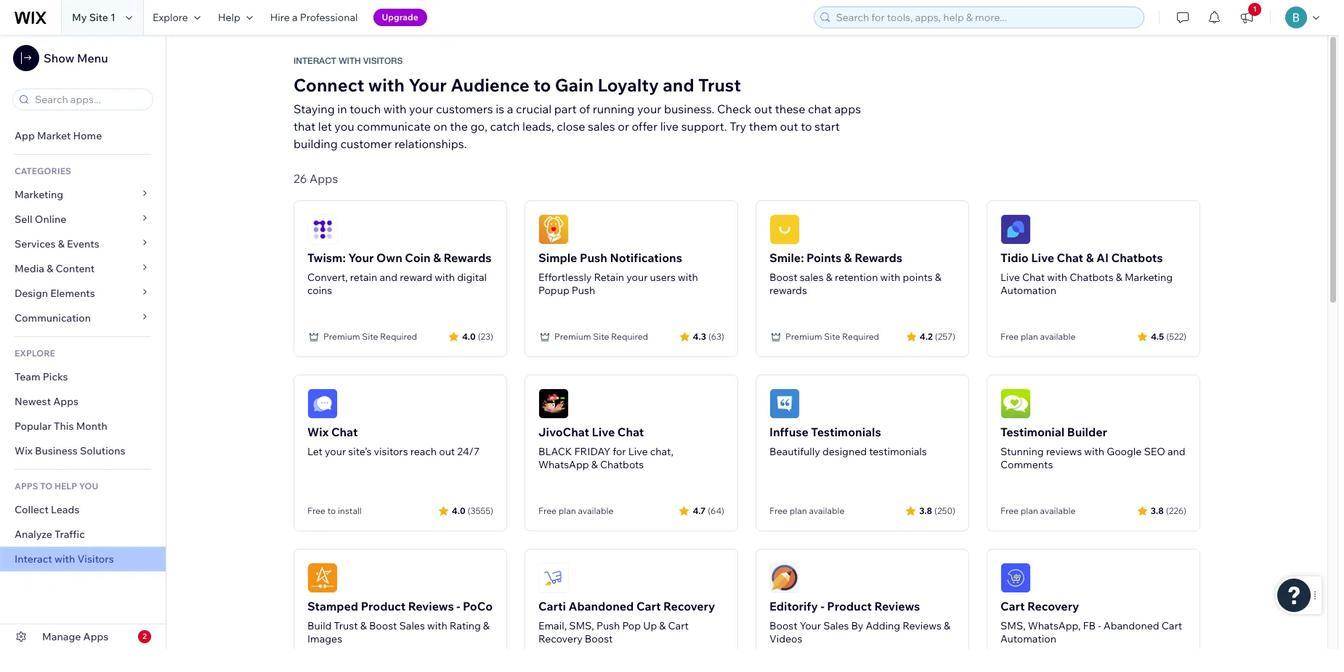 Task type: describe. For each thing, give the bounding box(es) containing it.
and for testimonial builder stunning reviews with google seo and comments
[[1168, 446, 1186, 459]]

by
[[852, 620, 864, 633]]

catch
[[490, 119, 520, 134]]

3.8 for inffuse testimonials
[[920, 506, 933, 516]]

for
[[613, 446, 626, 459]]

notifications
[[610, 251, 682, 265]]

site for twism: your own coin & rewards
[[362, 331, 378, 342]]

newest apps link
[[0, 390, 166, 414]]

is
[[496, 102, 505, 116]]

popular
[[15, 420, 52, 433]]

coin
[[405, 251, 431, 265]]

0 vertical spatial trust
[[699, 74, 741, 96]]

reviews inside stamped product reviews - poco build trust & boost sales with rating & images
[[408, 600, 454, 614]]

live up friday
[[592, 425, 615, 440]]

4.0 for rewards
[[462, 331, 476, 342]]

sales inside staying in touch with your customers is a crucial part of running your business. check out these chat apps that let you communicate on the go, catch leads, close sales or offer live support. try them out to start building customer relationships.
[[588, 119, 615, 134]]

own
[[377, 251, 403, 265]]

smile: points & rewards logo image
[[770, 214, 800, 245]]

digital
[[457, 271, 487, 284]]

designed
[[823, 446, 867, 459]]

marketing link
[[0, 182, 166, 207]]

Search apps... field
[[31, 89, 148, 110]]

app market home
[[15, 129, 102, 142]]

26
[[294, 172, 307, 186]]

free plan available for reviews
[[1001, 506, 1076, 517]]

free for &
[[1001, 331, 1019, 342]]

& inside jivochat live chat black friday for live chat, whatsapp & chatbots
[[591, 459, 598, 472]]

reviews up the adding
[[875, 600, 921, 614]]

premium site required for coin
[[323, 331, 417, 342]]

available for reviews
[[1041, 506, 1076, 517]]

apps for 26 apps
[[310, 172, 338, 186]]

apps
[[835, 102, 861, 116]]

of
[[579, 102, 590, 116]]

premium for smile:
[[786, 331, 823, 342]]

site for simple push notifications
[[593, 331, 609, 342]]

crucial
[[516, 102, 552, 116]]

push inside carti abandoned cart recovery email, sms, push pop up & cart recovery boost
[[597, 620, 620, 633]]

manage apps
[[42, 631, 109, 644]]

available for black
[[578, 506, 614, 517]]

trust inside stamped product reviews - poco build trust & boost sales with rating & images
[[334, 620, 358, 633]]

chatbots inside jivochat live chat black friday for live chat, whatsapp & chatbots
[[600, 459, 644, 472]]

cart recovery logo image
[[1001, 563, 1031, 594]]

testimonial
[[1001, 425, 1065, 440]]

tidio
[[1001, 251, 1029, 265]]

show menu button
[[13, 45, 108, 71]]

26 apps
[[294, 172, 338, 186]]

market
[[37, 129, 71, 142]]

chat left "ai"
[[1057, 251, 1084, 265]]

them
[[749, 119, 778, 134]]

wix chat logo image
[[307, 389, 338, 419]]

abandoned inside cart recovery sms, whatsapp, fb - abandoned cart automation
[[1104, 620, 1160, 633]]

with inside stamped product reviews - poco build trust & boost sales with rating & images
[[427, 620, 448, 633]]

team
[[15, 371, 40, 384]]

0 vertical spatial out
[[755, 102, 773, 116]]

in
[[338, 102, 347, 116]]

live down "tidio"
[[1001, 271, 1020, 284]]

automation inside cart recovery sms, whatsapp, fb - abandoned cart automation
[[1001, 633, 1057, 646]]

editorify
[[770, 600, 818, 614]]

interact inside sidebar element
[[15, 553, 52, 566]]

month
[[76, 420, 107, 433]]

4.5
[[1151, 331, 1165, 342]]

testimonial builder stunning reviews with google seo and comments
[[1001, 425, 1186, 472]]

jivochat
[[539, 425, 590, 440]]

seo
[[1144, 446, 1166, 459]]

customer
[[340, 137, 392, 151]]

wix for business
[[15, 445, 33, 458]]

your up communicate
[[409, 102, 433, 116]]

4.2
[[920, 331, 933, 342]]

wix business solutions link
[[0, 439, 166, 464]]

sell online link
[[0, 207, 166, 232]]

communicate
[[357, 119, 431, 134]]

loyalty
[[598, 74, 659, 96]]

beautifully
[[770, 446, 821, 459]]

(3555)
[[468, 506, 494, 516]]

whatsapp,
[[1028, 620, 1081, 633]]

premium site required for effortlessly
[[555, 331, 649, 342]]

picks
[[43, 371, 68, 384]]

boost inside editorify ‑ product reviews boost your sales by adding reviews & videos
[[770, 620, 798, 633]]

your inside "simple push notifications effortlessly retain your users with popup push"
[[627, 271, 648, 284]]

customers
[[436, 102, 493, 116]]

stamped product reviews - poco build trust & boost sales with rating & images
[[307, 600, 493, 646]]

premium site required for rewards
[[786, 331, 880, 342]]

0 vertical spatial visitors
[[363, 56, 403, 66]]

live
[[660, 119, 679, 134]]

testimonials
[[811, 425, 882, 440]]

content
[[56, 262, 95, 275]]

premium for simple
[[555, 331, 591, 342]]

rewards
[[770, 284, 807, 297]]

running
[[593, 102, 635, 116]]

editorify ‑ product reviews boost your sales by adding reviews & videos
[[770, 600, 951, 646]]

apps
[[15, 481, 38, 492]]

relationships.
[[395, 137, 467, 151]]

site's
[[348, 446, 372, 459]]

4.3
[[693, 331, 706, 342]]

my
[[72, 11, 87, 24]]

jivochat live chat black friday for live chat, whatsapp & chatbots
[[539, 425, 674, 472]]

with inside tidio live chat & ai chatbots live chat with chatbots & marketing automation
[[1048, 271, 1068, 284]]

free for reviews
[[1001, 506, 1019, 517]]

google
[[1107, 446, 1142, 459]]

rewards inside twism: your own coin & rewards convert, retain and reward with digital coins
[[444, 251, 492, 265]]

communication
[[15, 312, 93, 325]]

1 inside button
[[1254, 4, 1257, 14]]

popular this month link
[[0, 414, 166, 439]]

with inside "smile: points & rewards boost sales & retention with points & rewards"
[[881, 271, 901, 284]]

stamped product reviews - poco logo image
[[307, 563, 338, 594]]

effortlessly
[[539, 271, 592, 284]]

explore
[[15, 348, 55, 359]]

sales inside stamped product reviews - poco build trust & boost sales with rating & images
[[399, 620, 425, 633]]

boost inside carti abandoned cart recovery email, sms, push pop up & cart recovery boost
[[585, 633, 613, 646]]

analyze traffic link
[[0, 523, 166, 547]]

popup
[[539, 284, 570, 297]]

apps to help you
[[15, 481, 98, 492]]

start
[[815, 119, 840, 134]]

stunning
[[1001, 446, 1044, 459]]

0 vertical spatial chatbots
[[1112, 251, 1163, 265]]

twism:
[[307, 251, 346, 265]]

marketing inside sidebar element
[[15, 188, 63, 201]]

apps for newest apps
[[53, 395, 79, 409]]

required for sales
[[843, 331, 880, 342]]

0 horizontal spatial recovery
[[539, 633, 583, 646]]

collect
[[15, 504, 49, 517]]

newest apps
[[15, 395, 79, 409]]

boost inside "smile: points & rewards boost sales & retention with points & rewards"
[[770, 271, 798, 284]]

these
[[775, 102, 806, 116]]

0 vertical spatial your
[[409, 74, 447, 96]]

sell online
[[15, 213, 66, 226]]

newest
[[15, 395, 51, 409]]

builder
[[1068, 425, 1108, 440]]

simple push notifications effortlessly retain your users with popup push
[[539, 251, 698, 297]]

solutions
[[80, 445, 125, 458]]

available for &
[[1041, 331, 1076, 342]]

1 horizontal spatial interact
[[294, 56, 337, 66]]

comments
[[1001, 459, 1053, 472]]

4.5 (522)
[[1151, 331, 1187, 342]]

upgrade
[[382, 12, 419, 23]]

4.0 for visitors
[[452, 506, 466, 516]]

check
[[717, 102, 752, 116]]

rewards inside "smile: points & rewards boost sales & retention with points & rewards"
[[855, 251, 903, 265]]

marketing inside tidio live chat & ai chatbots live chat with chatbots & marketing automation
[[1125, 271, 1173, 284]]

building
[[294, 137, 338, 151]]

simple push notifications logo image
[[539, 214, 569, 245]]

fb
[[1083, 620, 1096, 633]]

0 vertical spatial push
[[580, 251, 608, 265]]

site for smile: points & rewards
[[825, 331, 841, 342]]

events
[[67, 238, 99, 251]]

friday
[[575, 446, 611, 459]]

with inside sidebar element
[[54, 553, 75, 566]]



Task type: locate. For each thing, give the bounding box(es) containing it.
apps right manage
[[83, 631, 109, 644]]

required down retain
[[611, 331, 649, 342]]

1 horizontal spatial your
[[409, 74, 447, 96]]

professional
[[300, 11, 358, 24]]

reviews up the rating
[[408, 600, 454, 614]]

2 vertical spatial out
[[439, 446, 455, 459]]

to
[[40, 481, 52, 492]]

1 horizontal spatial premium
[[555, 331, 591, 342]]

premium down coins
[[323, 331, 360, 342]]

your up retain
[[348, 251, 374, 265]]

rewards up digital
[[444, 251, 492, 265]]

1 vertical spatial a
[[507, 102, 513, 116]]

reviews right the adding
[[903, 620, 942, 633]]

0 horizontal spatial premium
[[323, 331, 360, 342]]

1 vertical spatial visitors
[[77, 553, 114, 566]]

reach
[[410, 446, 437, 459]]

and inside testimonial builder stunning reviews with google seo and comments
[[1168, 446, 1186, 459]]

required down reward
[[380, 331, 417, 342]]

sales down running
[[588, 119, 615, 134]]

0 horizontal spatial out
[[439, 446, 455, 459]]

let
[[307, 446, 323, 459]]

team picks
[[15, 371, 68, 384]]

premium down rewards
[[786, 331, 823, 342]]

elements
[[50, 287, 95, 300]]

black
[[539, 446, 572, 459]]

- inside stamped product reviews - poco build trust & boost sales with rating & images
[[457, 600, 460, 614]]

plan down comments
[[1021, 506, 1039, 517]]

collect leads
[[15, 504, 80, 517]]

free plan available down 'whatsapp'
[[539, 506, 614, 517]]

0 horizontal spatial a
[[292, 11, 298, 24]]

1 horizontal spatial -
[[1098, 620, 1102, 633]]

categories
[[15, 166, 71, 177]]

pop
[[623, 620, 641, 633]]

3.8 for testimonial builder
[[1151, 506, 1164, 516]]

wix up let
[[307, 425, 329, 440]]

- left poco
[[457, 600, 460, 614]]

0 horizontal spatial required
[[380, 331, 417, 342]]

2 vertical spatial push
[[597, 620, 620, 633]]

sms, left whatsapp,
[[1001, 620, 1026, 633]]

0 horizontal spatial visitors
[[77, 553, 114, 566]]

sales inside "smile: points & rewards boost sales & retention with points & rewards"
[[800, 271, 824, 284]]

1 button
[[1231, 0, 1263, 35]]

and right seo
[[1168, 446, 1186, 459]]

sales left the rating
[[399, 620, 425, 633]]

apps
[[310, 172, 338, 186], [53, 395, 79, 409], [83, 631, 109, 644]]

wix chat let your site's visitors reach out 24/7
[[307, 425, 480, 459]]

testimonials
[[869, 446, 927, 459]]

1 horizontal spatial required
[[611, 331, 649, 342]]

out up them
[[755, 102, 773, 116]]

with inside "simple push notifications effortlessly retain your users with popup push"
[[678, 271, 698, 284]]

free plan available for black
[[539, 506, 614, 517]]

1 premium site required from the left
[[323, 331, 417, 342]]

premium for twism:
[[323, 331, 360, 342]]

your down ‑
[[800, 620, 821, 633]]

inffuse
[[770, 425, 809, 440]]

push up retain
[[580, 251, 608, 265]]

3.8 (226)
[[1151, 506, 1187, 516]]

visitors inside sidebar element
[[77, 553, 114, 566]]

sidebar element
[[0, 35, 166, 650]]

support.
[[682, 119, 727, 134]]

3 required from the left
[[843, 331, 880, 342]]

0 vertical spatial interact
[[294, 56, 337, 66]]

part
[[554, 102, 577, 116]]

1 horizontal spatial sales
[[800, 271, 824, 284]]

up
[[643, 620, 657, 633]]

available down 'whatsapp'
[[578, 506, 614, 517]]

a right hire
[[292, 11, 298, 24]]

1 horizontal spatial sales
[[824, 620, 849, 633]]

0 vertical spatial marketing
[[15, 188, 63, 201]]

chat,
[[650, 446, 674, 459]]

2 rewards from the left
[[855, 251, 903, 265]]

free for your
[[307, 506, 326, 517]]

0 horizontal spatial to
[[328, 506, 336, 517]]

& inside twism: your own coin & rewards convert, retain and reward with digital coins
[[433, 251, 441, 265]]

0 horizontal spatial interact
[[15, 553, 52, 566]]

2 vertical spatial apps
[[83, 631, 109, 644]]

wix inside wix chat let your site's visitors reach out 24/7
[[307, 425, 329, 440]]

2 vertical spatial your
[[800, 620, 821, 633]]

4.0 left (23)
[[462, 331, 476, 342]]

product inside editorify ‑ product reviews boost your sales by adding reviews & videos
[[827, 600, 872, 614]]

free
[[1001, 331, 1019, 342], [307, 506, 326, 517], [539, 506, 557, 517], [770, 506, 788, 517], [1001, 506, 1019, 517]]

free for designed
[[770, 506, 788, 517]]

media & content link
[[0, 257, 166, 281]]

chatbots right "ai"
[[1112, 251, 1163, 265]]

your inside twism: your own coin & rewards convert, retain and reward with digital coins
[[348, 251, 374, 265]]

your right let
[[325, 446, 346, 459]]

3 premium site required from the left
[[786, 331, 880, 342]]

available
[[1041, 331, 1076, 342], [578, 506, 614, 517], [809, 506, 845, 517], [1041, 506, 1076, 517]]

apps for manage apps
[[83, 631, 109, 644]]

design elements link
[[0, 281, 166, 306]]

1 vertical spatial interact
[[15, 553, 52, 566]]

reviews
[[1046, 446, 1082, 459]]

3.8 (250)
[[920, 506, 956, 516]]

2 horizontal spatial apps
[[310, 172, 338, 186]]

apps up this
[[53, 395, 79, 409]]

carti abandoned cart recovery logo image
[[539, 563, 569, 594]]

required down retention
[[843, 331, 880, 342]]

sms, right email,
[[569, 620, 594, 633]]

1 vertical spatial apps
[[53, 395, 79, 409]]

the
[[450, 119, 468, 134]]

trust up check
[[699, 74, 741, 96]]

design
[[15, 287, 48, 300]]

let
[[318, 119, 332, 134]]

free left install
[[307, 506, 326, 517]]

(64)
[[708, 506, 725, 516]]

1 horizontal spatial interact with visitors
[[294, 56, 403, 66]]

product up by
[[827, 600, 872, 614]]

a
[[292, 11, 298, 24], [507, 102, 513, 116]]

0 horizontal spatial 1
[[111, 11, 116, 24]]

0 horizontal spatial sms,
[[569, 620, 594, 633]]

plan for reviews
[[1021, 506, 1039, 517]]

‑
[[821, 600, 825, 614]]

2 horizontal spatial to
[[801, 119, 812, 134]]

automation left fb on the right bottom
[[1001, 633, 1057, 646]]

2 premium from the left
[[555, 331, 591, 342]]

1 horizontal spatial to
[[534, 74, 551, 96]]

convert,
[[307, 271, 348, 284]]

0 horizontal spatial abandoned
[[569, 600, 634, 614]]

wix
[[307, 425, 329, 440], [15, 445, 33, 458]]

with inside testimonial builder stunning reviews with google seo and comments
[[1085, 446, 1105, 459]]

visitors down analyze traffic link
[[77, 553, 114, 566]]

1 vertical spatial -
[[1098, 620, 1102, 633]]

1 horizontal spatial apps
[[83, 631, 109, 644]]

wix down popular
[[15, 445, 33, 458]]

2 product from the left
[[827, 600, 872, 614]]

jivochat live chat logo image
[[539, 389, 569, 419]]

out down these
[[780, 119, 799, 134]]

1 vertical spatial automation
[[1001, 633, 1057, 646]]

interact
[[294, 56, 337, 66], [15, 553, 52, 566]]

staying
[[294, 102, 335, 116]]

your up on
[[409, 74, 447, 96]]

abandoned right fb on the right bottom
[[1104, 620, 1160, 633]]

boost right images
[[369, 620, 397, 633]]

1 horizontal spatial out
[[755, 102, 773, 116]]

1 horizontal spatial a
[[507, 102, 513, 116]]

analyze traffic
[[15, 528, 85, 542]]

and down own
[[380, 271, 398, 284]]

twism: your own coin & rewards convert, retain and reward with digital coins
[[307, 251, 492, 297]]

0 horizontal spatial your
[[348, 251, 374, 265]]

free plan available up testimonial builder logo
[[1001, 331, 1076, 342]]

adding
[[866, 620, 901, 633]]

your down notifications
[[627, 271, 648, 284]]

your inside editorify ‑ product reviews boost your sales by adding reviews & videos
[[800, 620, 821, 633]]

interact up connect
[[294, 56, 337, 66]]

1 vertical spatial out
[[780, 119, 799, 134]]

with
[[339, 56, 361, 66], [368, 74, 405, 96], [384, 102, 407, 116], [435, 271, 455, 284], [678, 271, 698, 284], [881, 271, 901, 284], [1048, 271, 1068, 284], [1085, 446, 1105, 459], [54, 553, 75, 566], [427, 620, 448, 633]]

2 horizontal spatial premium
[[786, 331, 823, 342]]

boost down smile:
[[770, 271, 798, 284]]

interact with visitors down traffic on the left of the page
[[15, 553, 114, 566]]

automation down "tidio"
[[1001, 284, 1057, 297]]

1 vertical spatial to
[[801, 119, 812, 134]]

chatbots down "ai"
[[1070, 271, 1114, 284]]

abandoned inside carti abandoned cart recovery email, sms, push pop up & cart recovery boost
[[569, 600, 634, 614]]

1 horizontal spatial recovery
[[664, 600, 715, 614]]

wix business solutions
[[15, 445, 125, 458]]

marketing down 'categories'
[[15, 188, 63, 201]]

1 horizontal spatial abandoned
[[1104, 620, 1160, 633]]

0 vertical spatial -
[[457, 600, 460, 614]]

explore
[[153, 11, 188, 24]]

1 horizontal spatial trust
[[699, 74, 741, 96]]

wix inside sidebar element
[[15, 445, 33, 458]]

your up offer
[[637, 102, 662, 116]]

sales inside editorify ‑ product reviews boost your sales by adding reviews & videos
[[824, 620, 849, 633]]

0 vertical spatial to
[[534, 74, 551, 96]]

rewards
[[444, 251, 492, 265], [855, 251, 903, 265]]

0 vertical spatial abandoned
[[569, 600, 634, 614]]

1 horizontal spatial visitors
[[363, 56, 403, 66]]

free plan available down comments
[[1001, 506, 1076, 517]]

plan for black
[[559, 506, 576, 517]]

1 horizontal spatial premium site required
[[555, 331, 649, 342]]

1 3.8 from the left
[[920, 506, 933, 516]]

popular this month
[[15, 420, 107, 433]]

hire a professional link
[[262, 0, 367, 35]]

1 sms, from the left
[[569, 620, 594, 633]]

chat up site's
[[331, 425, 358, 440]]

menu
[[77, 51, 108, 65]]

media & content
[[15, 262, 95, 275]]

0 vertical spatial wix
[[307, 425, 329, 440]]

1 automation from the top
[[1001, 284, 1057, 297]]

1 horizontal spatial and
[[663, 74, 695, 96]]

interact with visitors
[[294, 56, 403, 66], [15, 553, 114, 566]]

1 horizontal spatial 1
[[1254, 4, 1257, 14]]

plan for designed
[[790, 506, 807, 517]]

0 horizontal spatial apps
[[53, 395, 79, 409]]

offer
[[632, 119, 658, 134]]

available down comments
[[1041, 506, 1076, 517]]

live right "tidio"
[[1032, 251, 1055, 265]]

1 required from the left
[[380, 331, 417, 342]]

1 vertical spatial marketing
[[1125, 271, 1173, 284]]

free right (257)
[[1001, 331, 1019, 342]]

0 horizontal spatial and
[[380, 271, 398, 284]]

1 vertical spatial your
[[348, 251, 374, 265]]

0 vertical spatial and
[[663, 74, 695, 96]]

sales down the points
[[800, 271, 824, 284]]

marketing up 4.5
[[1125, 271, 1173, 284]]

1 horizontal spatial rewards
[[855, 251, 903, 265]]

to up "crucial"
[[534, 74, 551, 96]]

-
[[457, 600, 460, 614], [1098, 620, 1102, 633]]

Search for tools, apps, help & more... field
[[832, 7, 1140, 28]]

to left install
[[328, 506, 336, 517]]

2 sms, from the left
[[1001, 620, 1026, 633]]

retain
[[594, 271, 624, 284]]

(522)
[[1167, 331, 1187, 342]]

chatbots left chat,
[[600, 459, 644, 472]]

with inside staying in touch with your customers is a crucial part of running your business. check out these chat apps that let you communicate on the go, catch leads, close sales or offer live support. try them out to start building customer relationships.
[[384, 102, 407, 116]]

2 sales from the left
[[824, 620, 849, 633]]

2 horizontal spatial premium site required
[[786, 331, 880, 342]]

tidio live chat & ai chatbots live chat with chatbots & marketing automation
[[1001, 251, 1173, 297]]

plan for &
[[1021, 331, 1039, 342]]

your inside wix chat let your site's visitors reach out 24/7
[[325, 446, 346, 459]]

free plan available for &
[[1001, 331, 1076, 342]]

free for black
[[539, 506, 557, 517]]

with inside twism: your own coin & rewards convert, retain and reward with digital coins
[[435, 271, 455, 284]]

2 horizontal spatial out
[[780, 119, 799, 134]]

inffuse testimonials logo image
[[770, 389, 800, 419]]

cart
[[637, 600, 661, 614], [1001, 600, 1025, 614], [668, 620, 689, 633], [1162, 620, 1183, 633]]

services
[[15, 238, 56, 251]]

& inside editorify ‑ product reviews boost your sales by adding reviews & videos
[[944, 620, 951, 633]]

push right popup
[[572, 284, 595, 297]]

1 horizontal spatial sms,
[[1001, 620, 1026, 633]]

0 vertical spatial sales
[[588, 119, 615, 134]]

1 vertical spatial abandoned
[[1104, 620, 1160, 633]]

0 horizontal spatial 3.8
[[920, 506, 933, 516]]

push
[[580, 251, 608, 265], [572, 284, 595, 297], [597, 620, 620, 633]]

2 premium site required from the left
[[555, 331, 649, 342]]

interact with visitors inside interact with visitors link
[[15, 553, 114, 566]]

sales left by
[[824, 620, 849, 633]]

push left pop
[[597, 620, 620, 633]]

available for designed
[[809, 506, 845, 517]]

boost left pop
[[585, 633, 613, 646]]

and for connect with your audience to gain loyalty and trust
[[663, 74, 695, 96]]

& inside carti abandoned cart recovery email, sms, push pop up & cart recovery boost
[[660, 620, 666, 633]]

1 vertical spatial trust
[[334, 620, 358, 633]]

build
[[307, 620, 332, 633]]

rewards up retention
[[855, 251, 903, 265]]

to inside staying in touch with your customers is a crucial part of running your business. check out these chat apps that let you communicate on the go, catch leads, close sales or offer live support. try them out to start building customer relationships.
[[801, 119, 812, 134]]

3 premium from the left
[[786, 331, 823, 342]]

free down 'whatsapp'
[[539, 506, 557, 517]]

visitors down upgrade button
[[363, 56, 403, 66]]

1 premium from the left
[[323, 331, 360, 342]]

2 vertical spatial to
[[328, 506, 336, 517]]

testimonial builder logo image
[[1001, 389, 1031, 419]]

boost down editorify
[[770, 620, 798, 633]]

0 vertical spatial 4.0
[[462, 331, 476, 342]]

live right the for
[[629, 446, 648, 459]]

a inside staying in touch with your customers is a crucial part of running your business. check out these chat apps that let you communicate on the go, catch leads, close sales or offer live support. try them out to start building customer relationships.
[[507, 102, 513, 116]]

2 vertical spatial chatbots
[[600, 459, 644, 472]]

sms, inside carti abandoned cart recovery email, sms, push pop up & cart recovery boost
[[569, 620, 594, 633]]

1 vertical spatial interact with visitors
[[15, 553, 114, 566]]

product right stamped
[[361, 600, 406, 614]]

show menu
[[44, 51, 108, 65]]

1 product from the left
[[361, 600, 406, 614]]

automation inside tidio live chat & ai chatbots live chat with chatbots & marketing automation
[[1001, 284, 1057, 297]]

0 horizontal spatial interact with visitors
[[15, 553, 114, 566]]

4.7
[[693, 506, 706, 516]]

free down the beautifully at right bottom
[[770, 506, 788, 517]]

1 vertical spatial chatbots
[[1070, 271, 1114, 284]]

online
[[35, 213, 66, 226]]

twism: your own coin & rewards logo image
[[307, 214, 338, 245]]

2
[[143, 632, 147, 642]]

stamped
[[307, 600, 358, 614]]

trust down stamped
[[334, 620, 358, 633]]

chat up the for
[[618, 425, 644, 440]]

install
[[338, 506, 362, 517]]

0 horizontal spatial wix
[[15, 445, 33, 458]]

- right fb on the right bottom
[[1098, 620, 1102, 633]]

users
[[650, 271, 676, 284]]

3.8 left (250)
[[920, 506, 933, 516]]

tidio live chat & ai chatbots logo image
[[1001, 214, 1031, 245]]

business.
[[664, 102, 715, 116]]

chat down "tidio"
[[1023, 271, 1045, 284]]

you
[[335, 119, 354, 134]]

available down tidio live chat & ai chatbots live chat with chatbots & marketing automation
[[1041, 331, 1076, 342]]

trust
[[699, 74, 741, 96], [334, 620, 358, 633]]

out left the "24/7"
[[439, 446, 455, 459]]

2 horizontal spatial your
[[800, 620, 821, 633]]

1 horizontal spatial product
[[827, 600, 872, 614]]

2 vertical spatial and
[[1168, 446, 1186, 459]]

available down designed
[[809, 506, 845, 517]]

boost inside stamped product reviews - poco build trust & boost sales with rating & images
[[369, 620, 397, 633]]

recovery inside cart recovery sms, whatsapp, fb - abandoned cart automation
[[1028, 600, 1080, 614]]

1 vertical spatial sales
[[800, 271, 824, 284]]

out
[[755, 102, 773, 116], [780, 119, 799, 134], [439, 446, 455, 459]]

ai
[[1097, 251, 1109, 265]]

plan down 'whatsapp'
[[559, 506, 576, 517]]

to left start
[[801, 119, 812, 134]]

editorify ‑ product reviews logo image
[[770, 563, 800, 594]]

2 required from the left
[[611, 331, 649, 342]]

business
[[35, 445, 78, 458]]

and inside twism: your own coin & rewards convert, retain and reward with digital coins
[[380, 271, 398, 284]]

0 horizontal spatial sales
[[588, 119, 615, 134]]

required for your
[[611, 331, 649, 342]]

live
[[1032, 251, 1055, 265], [1001, 271, 1020, 284], [592, 425, 615, 440], [629, 446, 648, 459]]

interact with visitors up connect
[[294, 56, 403, 66]]

1 horizontal spatial 3.8
[[1151, 506, 1164, 516]]

1 rewards from the left
[[444, 251, 492, 265]]

wix for chat
[[307, 425, 329, 440]]

free down comments
[[1001, 506, 1019, 517]]

1 vertical spatial wix
[[15, 445, 33, 458]]

interact down analyze
[[15, 553, 52, 566]]

4.0 left the (3555)
[[452, 506, 466, 516]]

1 vertical spatial push
[[572, 284, 595, 297]]

0 vertical spatial automation
[[1001, 284, 1057, 297]]

points
[[807, 251, 842, 265]]

0 horizontal spatial -
[[457, 600, 460, 614]]

2 horizontal spatial recovery
[[1028, 600, 1080, 614]]

connect with your audience to gain loyalty and trust
[[294, 74, 741, 96]]

gain
[[555, 74, 594, 96]]

0 vertical spatial interact with visitors
[[294, 56, 403, 66]]

1 vertical spatial 4.0
[[452, 506, 466, 516]]

0 horizontal spatial marketing
[[15, 188, 63, 201]]

required for rewards
[[380, 331, 417, 342]]

out inside wix chat let your site's visitors reach out 24/7
[[439, 446, 455, 459]]

0 horizontal spatial premium site required
[[323, 331, 417, 342]]

0 horizontal spatial rewards
[[444, 251, 492, 265]]

services & events link
[[0, 232, 166, 257]]

0 horizontal spatial sales
[[399, 620, 425, 633]]

0 horizontal spatial trust
[[334, 620, 358, 633]]

sms, inside cart recovery sms, whatsapp, fb - abandoned cart automation
[[1001, 620, 1026, 633]]

abandoned up pop
[[569, 600, 634, 614]]

free plan available down the beautifully at right bottom
[[770, 506, 845, 517]]

chat inside wix chat let your site's visitors reach out 24/7
[[331, 425, 358, 440]]

carti abandoned cart recovery email, sms, push pop up & cart recovery boost
[[539, 600, 715, 646]]

3.8 left (226)
[[1151, 506, 1164, 516]]

1 horizontal spatial wix
[[307, 425, 329, 440]]

plan down the beautifully at right bottom
[[790, 506, 807, 517]]

1 sales from the left
[[399, 620, 425, 633]]

apps right 26
[[310, 172, 338, 186]]

0 horizontal spatial product
[[361, 600, 406, 614]]

free plan available for designed
[[770, 506, 845, 517]]

0 vertical spatial a
[[292, 11, 298, 24]]

plan up testimonial builder logo
[[1021, 331, 1039, 342]]

0 vertical spatial apps
[[310, 172, 338, 186]]

chat inside jivochat live chat black friday for live chat, whatsapp & chatbots
[[618, 425, 644, 440]]

1 vertical spatial and
[[380, 271, 398, 284]]

and up business.
[[663, 74, 695, 96]]

2 horizontal spatial and
[[1168, 446, 1186, 459]]

to
[[534, 74, 551, 96], [801, 119, 812, 134], [328, 506, 336, 517]]

a right is in the top left of the page
[[507, 102, 513, 116]]

- inside cart recovery sms, whatsapp, fb - abandoned cart automation
[[1098, 620, 1102, 633]]

2 3.8 from the left
[[1151, 506, 1164, 516]]

collect leads link
[[0, 498, 166, 523]]

2 automation from the top
[[1001, 633, 1057, 646]]

product inside stamped product reviews - poco build trust & boost sales with rating & images
[[361, 600, 406, 614]]

premium down popup
[[555, 331, 591, 342]]



Task type: vqa. For each thing, say whether or not it's contained in the screenshot.
Add
no



